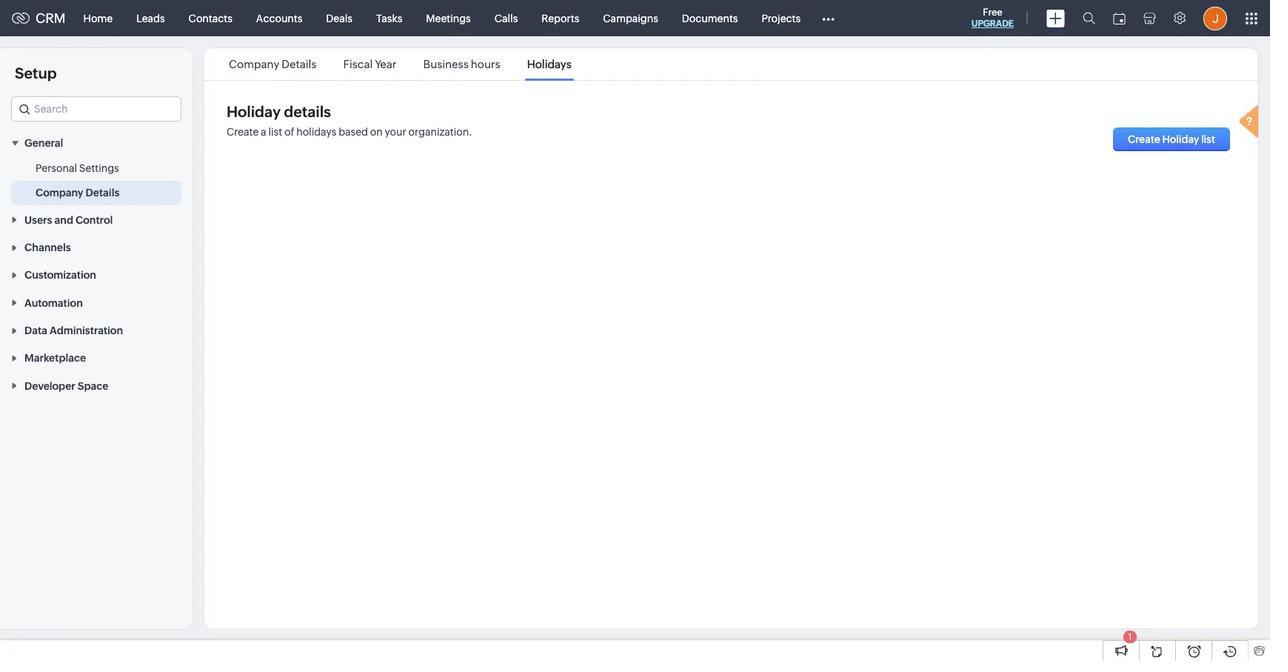 Task type: describe. For each thing, give the bounding box(es) containing it.
1 horizontal spatial create
[[1129, 133, 1161, 145]]

deals link
[[314, 0, 365, 36]]

automation
[[24, 297, 83, 309]]

free upgrade
[[972, 7, 1015, 29]]

personal
[[36, 163, 77, 174]]

users and control
[[24, 214, 113, 226]]

general
[[24, 137, 63, 149]]

profile element
[[1195, 0, 1237, 36]]

create a list of holidays based on your organization. create holiday list
[[227, 126, 1216, 145]]

space
[[78, 380, 109, 392]]

general region
[[0, 157, 193, 206]]

holidays
[[297, 126, 337, 138]]

0 vertical spatial company details link
[[227, 58, 319, 70]]

create menu image
[[1047, 9, 1066, 27]]

1 vertical spatial company details link
[[36, 186, 120, 200]]

holiday inside create a list of holidays based on your organization. create holiday list
[[1163, 133, 1200, 145]]

marketplace
[[24, 352, 86, 364]]

deals
[[326, 12, 353, 24]]

developer space
[[24, 380, 109, 392]]

data administration
[[24, 325, 123, 336]]

leads link
[[125, 0, 177, 36]]

calls link
[[483, 0, 530, 36]]

your
[[385, 126, 407, 138]]

0 horizontal spatial create
[[227, 126, 259, 138]]

users
[[24, 214, 52, 226]]

0 horizontal spatial list
[[269, 126, 282, 138]]

help image
[[1237, 103, 1266, 143]]

home
[[83, 12, 113, 24]]

fiscal year
[[344, 58, 397, 70]]

fiscal year link
[[341, 58, 399, 70]]

customization button
[[0, 261, 193, 289]]

home link
[[72, 0, 125, 36]]

calendar image
[[1114, 12, 1126, 24]]

customization
[[24, 269, 96, 281]]

contacts link
[[177, 0, 244, 36]]

tasks
[[376, 12, 403, 24]]

holidays
[[527, 58, 572, 70]]

and
[[54, 214, 73, 226]]

documents link
[[671, 0, 750, 36]]

Search text field
[[12, 97, 181, 121]]

setup
[[15, 64, 57, 82]]

personal settings
[[36, 163, 119, 174]]

crm
[[36, 10, 66, 26]]

control
[[76, 214, 113, 226]]

of
[[284, 126, 294, 138]]

on
[[370, 126, 383, 138]]

marketplace button
[[0, 344, 193, 372]]

year
[[375, 58, 397, 70]]

data
[[24, 325, 47, 336]]

create holiday list button
[[1114, 127, 1231, 151]]

details
[[284, 103, 331, 120]]

company inside general region
[[36, 187, 83, 199]]

1 horizontal spatial company
[[229, 58, 280, 70]]

fiscal
[[344, 58, 373, 70]]

search element
[[1075, 0, 1105, 36]]

free
[[984, 7, 1003, 18]]

channels
[[24, 242, 71, 253]]

business hours link
[[421, 58, 503, 70]]

accounts link
[[244, 0, 314, 36]]

holiday details
[[227, 103, 331, 120]]

create menu element
[[1038, 0, 1075, 36]]



Task type: vqa. For each thing, say whether or not it's contained in the screenshot.
(Sample) in The Michael Ruta (Sample) Normal
no



Task type: locate. For each thing, give the bounding box(es) containing it.
1 vertical spatial company details
[[36, 187, 120, 199]]

company details down accounts
[[229, 58, 317, 70]]

1 vertical spatial details
[[86, 187, 120, 199]]

developer
[[24, 380, 75, 392]]

None field
[[11, 96, 182, 122]]

1 vertical spatial company
[[36, 187, 83, 199]]

developer space button
[[0, 372, 193, 399]]

1 horizontal spatial holiday
[[1163, 133, 1200, 145]]

company
[[229, 58, 280, 70], [36, 187, 83, 199]]

1 vertical spatial holiday
[[1163, 133, 1200, 145]]

business
[[424, 58, 469, 70]]

0 horizontal spatial company details link
[[36, 186, 120, 200]]

0 horizontal spatial holiday
[[227, 103, 281, 120]]

projects
[[762, 12, 801, 24]]

business hours
[[424, 58, 501, 70]]

company details down personal settings link
[[36, 187, 120, 199]]

documents
[[682, 12, 738, 24]]

1 horizontal spatial details
[[282, 58, 317, 70]]

reports
[[542, 12, 580, 24]]

channels button
[[0, 233, 193, 261]]

a
[[261, 126, 267, 138]]

personal settings link
[[36, 161, 119, 176]]

details inside list
[[282, 58, 317, 70]]

1 horizontal spatial list
[[1202, 133, 1216, 145]]

0 vertical spatial holiday
[[227, 103, 281, 120]]

general button
[[0, 129, 193, 157]]

tasks link
[[365, 0, 414, 36]]

campaigns link
[[592, 0, 671, 36]]

details up details
[[282, 58, 317, 70]]

company details link
[[227, 58, 319, 70], [36, 186, 120, 200]]

search image
[[1083, 12, 1096, 24]]

0 vertical spatial company details
[[229, 58, 317, 70]]

reports link
[[530, 0, 592, 36]]

company details inside list
[[229, 58, 317, 70]]

list
[[269, 126, 282, 138], [1202, 133, 1216, 145]]

company details link down accounts
[[227, 58, 319, 70]]

details down "settings"
[[86, 187, 120, 199]]

leads
[[136, 12, 165, 24]]

0 horizontal spatial company details
[[36, 187, 120, 199]]

list containing company details
[[216, 48, 585, 80]]

1 horizontal spatial company details
[[229, 58, 317, 70]]

meetings
[[426, 12, 471, 24]]

profile image
[[1204, 6, 1228, 30]]

company down personal at the top of the page
[[36, 187, 83, 199]]

1
[[1129, 632, 1133, 641]]

hours
[[471, 58, 501, 70]]

data administration button
[[0, 316, 193, 344]]

settings
[[79, 163, 119, 174]]

administration
[[50, 325, 123, 336]]

0 vertical spatial company
[[229, 58, 280, 70]]

list left 'help' image
[[1202, 133, 1216, 145]]

holidays link
[[525, 58, 574, 70]]

details
[[282, 58, 317, 70], [86, 187, 120, 199]]

company details inside general region
[[36, 187, 120, 199]]

holiday
[[227, 103, 281, 120], [1163, 133, 1200, 145]]

details inside general region
[[86, 187, 120, 199]]

crm link
[[12, 10, 66, 26]]

0 horizontal spatial company
[[36, 187, 83, 199]]

company details link down personal settings link
[[36, 186, 120, 200]]

campaigns
[[603, 12, 659, 24]]

0 horizontal spatial details
[[86, 187, 120, 199]]

accounts
[[256, 12, 303, 24]]

1 horizontal spatial company details link
[[227, 58, 319, 70]]

users and control button
[[0, 206, 193, 233]]

upgrade
[[972, 19, 1015, 29]]

holiday left 'help' image
[[1163, 133, 1200, 145]]

based
[[339, 126, 368, 138]]

list right a
[[269, 126, 282, 138]]

company details
[[229, 58, 317, 70], [36, 187, 120, 199]]

calls
[[495, 12, 518, 24]]

holiday up a
[[227, 103, 281, 120]]

company down accounts
[[229, 58, 280, 70]]

meetings link
[[414, 0, 483, 36]]

projects link
[[750, 0, 813, 36]]

contacts
[[189, 12, 233, 24]]

list
[[216, 48, 585, 80]]

0 vertical spatial details
[[282, 58, 317, 70]]

create
[[227, 126, 259, 138], [1129, 133, 1161, 145]]

organization.
[[409, 126, 472, 138]]

Other Modules field
[[813, 6, 845, 30]]

automation button
[[0, 289, 193, 316]]



